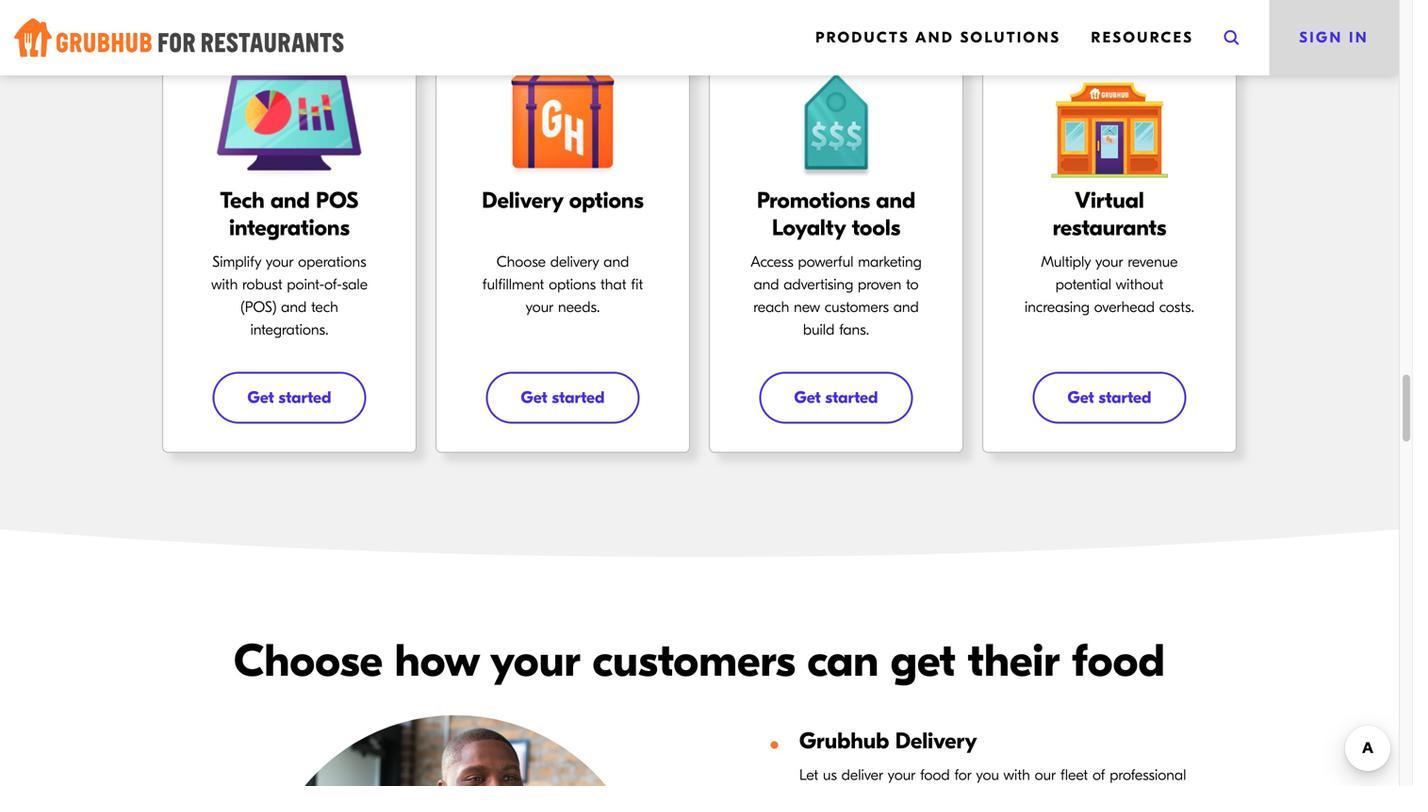 Task type: vqa. For each thing, say whether or not it's contained in the screenshot.
the rightmost on
no



Task type: describe. For each thing, give the bounding box(es) containing it.
0 vertical spatial delivery
[[482, 188, 563, 214]]

with inside let us deliver your food for you with our fleet of professional
[[1004, 767, 1031, 784]]

let us deliver your food for you with our fleet of professional
[[800, 767, 1187, 787]]

and inside simplify your operations with robust point-of-sale (pos) and tech integrations.
[[281, 299, 307, 316]]

integrations.
[[251, 321, 329, 339]]

customers inside 'access powerful marketing and advertising proven to reach new customers and build fans.'
[[825, 299, 889, 316]]

1 vertical spatial customers
[[593, 636, 796, 688]]

resources link
[[1092, 7, 1194, 69]]

to
[[906, 276, 919, 293]]

options inside choose delivery and fulfillment options that fit your needs.
[[549, 276, 596, 293]]

started for delivery options
[[552, 388, 605, 408]]

products
[[816, 29, 910, 46]]

started for virtual restaurants
[[1099, 388, 1152, 408]]

choose how your customers can get their food
[[234, 636, 1166, 688]]

powerful
[[798, 253, 854, 271]]

menu bar containing products and solutions
[[801, 0, 1400, 75]]

solutions
[[961, 29, 1061, 46]]

us
[[823, 767, 837, 784]]

virtual
[[1075, 188, 1145, 214]]

increasing
[[1025, 299, 1090, 316]]

delivery
[[551, 253, 599, 271]]

grubhub
[[800, 729, 890, 755]]

choose for choose delivery and fulfillment options that fit your needs.
[[497, 253, 546, 271]]

food inside let us deliver your food for you with our fleet of professional
[[920, 767, 950, 784]]

choose for choose how your customers can get their food
[[234, 636, 383, 688]]

fans.
[[839, 321, 870, 339]]

get started for virtual restaurants
[[1068, 388, 1152, 408]]

you
[[976, 767, 1000, 784]]

simplify
[[212, 253, 261, 271]]

get for virtual restaurants
[[1068, 388, 1095, 408]]

started for promotions and loyalty tools
[[826, 388, 878, 408]]

search get-stage.grubhub.com image
[[1224, 30, 1240, 45]]

products and solutions link
[[816, 7, 1061, 69]]

with inside simplify your operations with robust point-of-sale (pos) and tech integrations.
[[211, 276, 238, 293]]

choose delivery and fulfillment options that fit your needs.
[[483, 253, 644, 316]]

for
[[955, 767, 972, 784]]

get started link for promotions and loyalty tools
[[760, 372, 913, 424]]

tech and pos integrations
[[220, 188, 359, 241]]

marketing
[[858, 253, 922, 271]]

virtual restaurants
[[1053, 188, 1167, 241]]

new
[[794, 299, 820, 316]]

robust
[[242, 276, 283, 293]]

of
[[1093, 767, 1106, 784]]

sale
[[342, 276, 368, 293]]

needs.
[[558, 299, 600, 316]]

tools
[[852, 215, 901, 241]]

deliver
[[842, 767, 884, 784]]

reach
[[754, 299, 790, 316]]

fit
[[631, 276, 644, 293]]

restaurants
[[1053, 215, 1167, 241]]

fulfillment
[[483, 276, 544, 293]]

can
[[808, 636, 879, 688]]

pos
[[316, 188, 359, 214]]

products and solutions
[[816, 29, 1061, 46]]

simplify your operations with robust point-of-sale (pos) and tech integrations.
[[211, 253, 368, 339]]

grubhub delivery
[[800, 729, 978, 755]]

get started for tech and pos integrations
[[248, 388, 331, 408]]

loyalty
[[772, 215, 846, 241]]

sign in link
[[1300, 29, 1369, 46]]

their
[[968, 636, 1060, 688]]

professional
[[1110, 767, 1187, 784]]

your inside choose delivery and fulfillment options that fit your needs.
[[526, 299, 554, 316]]

promotions
[[757, 188, 871, 214]]

grubhub delivery man picking up an order image
[[181, 715, 653, 787]]

and inside products and solutions link
[[916, 29, 954, 46]]

0 vertical spatial options
[[569, 188, 644, 214]]

revenue
[[1128, 253, 1178, 271]]

advertising
[[784, 276, 854, 293]]



Task type: locate. For each thing, give the bounding box(es) containing it.
get started link for tech and pos integrations
[[213, 372, 366, 424]]

2 get started link from the left
[[486, 372, 640, 424]]

and
[[916, 29, 954, 46], [271, 188, 310, 214], [877, 188, 916, 214], [604, 253, 629, 271], [754, 276, 779, 293], [281, 299, 307, 316], [894, 299, 919, 316]]

with down simplify
[[211, 276, 238, 293]]

1 get started from the left
[[248, 388, 331, 408]]

4 get from the left
[[1068, 388, 1095, 408]]

get started link for delivery options
[[486, 372, 640, 424]]

get started down integrations. on the left of page
[[248, 388, 331, 408]]

how
[[395, 636, 479, 688]]

promotions and loyalty tools
[[757, 188, 916, 241]]

and inside tech and pos integrations
[[271, 188, 310, 214]]

get started link down overhead
[[1033, 372, 1187, 424]]

and up tools
[[877, 188, 916, 214]]

get started link
[[213, 372, 366, 424], [486, 372, 640, 424], [760, 372, 913, 424], [1033, 372, 1187, 424]]

started down integrations. on the left of page
[[279, 388, 331, 408]]

tech
[[311, 299, 338, 316]]

get for promotions and loyalty tools
[[795, 388, 821, 408]]

access
[[751, 253, 794, 271]]

1 vertical spatial delivery
[[896, 729, 978, 755]]

1 get from the left
[[248, 388, 274, 408]]

access powerful marketing and advertising proven to reach new customers and build fans.
[[751, 253, 922, 339]]

integrations
[[229, 215, 350, 241]]

3 get started link from the left
[[760, 372, 913, 424]]

proven
[[858, 276, 902, 293]]

get started for promotions and loyalty tools
[[795, 388, 878, 408]]

3 get from the left
[[795, 388, 821, 408]]

2 get from the left
[[521, 388, 548, 408]]

let
[[800, 767, 819, 784]]

1 vertical spatial options
[[549, 276, 596, 293]]

options up delivery
[[569, 188, 644, 214]]

get started
[[248, 388, 331, 408], [521, 388, 605, 408], [795, 388, 878, 408], [1068, 388, 1152, 408]]

resources
[[1092, 29, 1194, 46]]

of-
[[324, 276, 342, 293]]

1 started from the left
[[279, 388, 331, 408]]

0 horizontal spatial choose
[[234, 636, 383, 688]]

get started link down needs. at the top left of page
[[486, 372, 640, 424]]

1 get started link from the left
[[213, 372, 366, 424]]

customers
[[825, 299, 889, 316], [593, 636, 796, 688]]

get
[[891, 636, 956, 688]]

0 horizontal spatial delivery
[[482, 188, 563, 214]]

get started down build
[[795, 388, 878, 408]]

get
[[248, 388, 274, 408], [521, 388, 548, 408], [795, 388, 821, 408], [1068, 388, 1095, 408]]

without
[[1116, 276, 1164, 293]]

0 vertical spatial choose
[[497, 253, 546, 271]]

1 horizontal spatial food
[[1072, 636, 1166, 688]]

1 horizontal spatial delivery
[[896, 729, 978, 755]]

with left our in the bottom of the page
[[1004, 767, 1031, 784]]

and up that
[[604, 253, 629, 271]]

choose inside choose delivery and fulfillment options that fit your needs.
[[497, 253, 546, 271]]

4 get started link from the left
[[1033, 372, 1187, 424]]

delivery
[[482, 188, 563, 214], [896, 729, 978, 755]]

your inside multiply your revenue potential without increasing overhead costs.
[[1096, 253, 1124, 271]]

3 started from the left
[[826, 388, 878, 408]]

1 vertical spatial choose
[[234, 636, 383, 688]]

delivery options
[[482, 188, 644, 214]]

food
[[1072, 636, 1166, 688], [920, 767, 950, 784]]

operations
[[298, 253, 367, 271]]

get started down needs. at the top left of page
[[521, 388, 605, 408]]

fleet
[[1061, 767, 1089, 784]]

started
[[279, 388, 331, 408], [552, 388, 605, 408], [826, 388, 878, 408], [1099, 388, 1152, 408]]

that
[[601, 276, 627, 293]]

2 get started from the left
[[521, 388, 605, 408]]

sign in
[[1300, 29, 1369, 46]]

and right products
[[916, 29, 954, 46]]

started down needs. at the top left of page
[[552, 388, 605, 408]]

tech
[[220, 188, 265, 214]]

menu bar
[[801, 0, 1400, 75]]

and up integrations. on the left of page
[[281, 299, 307, 316]]

get started link down integrations. on the left of page
[[213, 372, 366, 424]]

0 vertical spatial customers
[[825, 299, 889, 316]]

grubhub for restaurants homepage image
[[14, 18, 344, 57]]

overhead
[[1095, 299, 1155, 316]]

(pos)
[[241, 299, 277, 316]]

and up integrations
[[271, 188, 310, 214]]

and up reach
[[754, 276, 779, 293]]

get for delivery options
[[521, 388, 548, 408]]

options down delivery
[[549, 276, 596, 293]]

options
[[569, 188, 644, 214], [549, 276, 596, 293]]

our
[[1035, 767, 1056, 784]]

get started down overhead
[[1068, 388, 1152, 408]]

delivery up for
[[896, 729, 978, 755]]

multiply
[[1042, 253, 1092, 271]]

your inside simplify your operations with robust point-of-sale (pos) and tech integrations.
[[266, 253, 294, 271]]

delivery up delivery
[[482, 188, 563, 214]]

1 vertical spatial food
[[920, 767, 950, 784]]

point-
[[287, 276, 324, 293]]

started for tech and pos integrations
[[279, 388, 331, 408]]

0 vertical spatial with
[[211, 276, 238, 293]]

0 horizontal spatial food
[[920, 767, 950, 784]]

and down 'to'
[[894, 299, 919, 316]]

2 started from the left
[[552, 388, 605, 408]]

started down overhead
[[1099, 388, 1152, 408]]

1 horizontal spatial with
[[1004, 767, 1031, 784]]

in
[[1350, 29, 1369, 46]]

get for tech and pos integrations
[[248, 388, 274, 408]]

your
[[266, 253, 294, 271], [1096, 253, 1124, 271], [526, 299, 554, 316], [490, 636, 581, 688], [888, 767, 916, 784]]

costs.
[[1160, 299, 1195, 316]]

4 started from the left
[[1099, 388, 1152, 408]]

0 horizontal spatial customers
[[593, 636, 796, 688]]

with
[[211, 276, 238, 293], [1004, 767, 1031, 784]]

1 vertical spatial with
[[1004, 767, 1031, 784]]

choose
[[497, 253, 546, 271], [234, 636, 383, 688]]

multiply your revenue potential without increasing overhead costs.
[[1025, 253, 1195, 316]]

and inside promotions and loyalty tools
[[877, 188, 916, 214]]

get started link for virtual restaurants
[[1033, 372, 1187, 424]]

1 horizontal spatial choose
[[497, 253, 546, 271]]

started down fans.
[[826, 388, 878, 408]]

3 get started from the left
[[795, 388, 878, 408]]

potential
[[1056, 276, 1112, 293]]

0 horizontal spatial with
[[211, 276, 238, 293]]

get started for delivery options
[[521, 388, 605, 408]]

1 horizontal spatial customers
[[825, 299, 889, 316]]

and inside choose delivery and fulfillment options that fit your needs.
[[604, 253, 629, 271]]

0 vertical spatial food
[[1072, 636, 1166, 688]]

sign
[[1300, 29, 1343, 46]]

your inside let us deliver your food for you with our fleet of professional
[[888, 767, 916, 784]]

build
[[803, 321, 835, 339]]

4 get started from the left
[[1068, 388, 1152, 408]]

get started link down build
[[760, 372, 913, 424]]



